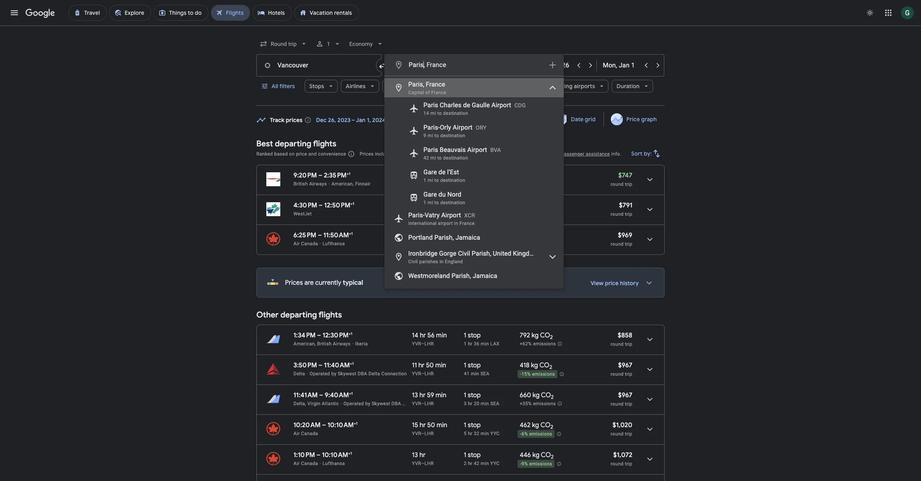 Task type: vqa. For each thing, say whether or not it's contained in the screenshot.
Total duration 12 hr 20 min. element
yes



Task type: locate. For each thing, give the bounding box(es) containing it.
round for 15 hr 50 min
[[611, 431, 624, 437]]

co inside 446 kg co 2
[[541, 451, 551, 459]]

1 stop flight. element for 12 hr 20 min
[[464, 202, 481, 211]]

0 vertical spatial -
[[521, 372, 522, 377]]

gare inside gare du nord 1 mi to destination
[[424, 191, 437, 198]]

mi down paris, france capital of france at the left top of the page
[[431, 111, 436, 116]]

main menu image
[[10, 8, 19, 18]]

0 vertical spatial price
[[422, 83, 436, 90]]

1 vertical spatial 42
[[474, 461, 480, 467]]

660 kg co 2
[[520, 392, 554, 401]]

11:40 am
[[324, 362, 350, 370]]

virgin
[[308, 401, 321, 407]]

None field
[[257, 37, 311, 51], [347, 37, 388, 51], [257, 37, 311, 51], [347, 37, 388, 51]]

1 stop flight. element up '3'
[[464, 392, 481, 401]]

6:25 pm
[[294, 231, 317, 239]]

6 trip from the top
[[625, 401, 633, 407]]

2 nonstop flight. element from the top
[[464, 231, 489, 241]]

$967 round trip for 660
[[611, 392, 633, 407]]

hr inside the 12 hr 20 min yvr – lhr
[[420, 202, 426, 210]]

by for 9:40 am
[[366, 401, 371, 407]]

3 1 stop flight. element from the top
[[464, 362, 481, 371]]

2 for 418
[[550, 364, 553, 371]]

1 air from the top
[[294, 241, 300, 247]]

 image for 2:35 pm
[[329, 181, 330, 187]]

delta for 9:40 am
[[403, 401, 414, 407]]

1 vertical spatial operated
[[344, 401, 364, 407]]

destination down 'orly'
[[441, 133, 466, 138]]

1 lufthansa from the top
[[323, 241, 345, 247]]

Arrival time: 2:35 PM on  Wednesday, December 27. text field
[[324, 171, 351, 180]]

9
[[424, 133, 427, 138], [412, 172, 416, 180], [412, 231, 416, 239]]

-6% emissions
[[521, 431, 553, 437]]

stop up 16
[[468, 202, 481, 210]]

0 horizontal spatial price
[[296, 151, 307, 157]]

1 vertical spatial operated by skywest dba delta connection
[[344, 401, 441, 407]]

1 vertical spatial 20
[[474, 401, 480, 407]]

in right airport
[[455, 221, 459, 226]]

mi
[[431, 111, 436, 116], [428, 133, 434, 138], [431, 155, 436, 161], [428, 178, 434, 183], [428, 200, 434, 206]]

0 horizontal spatial 20
[[427, 202, 435, 210]]

nonstop for 9 hr 15 min
[[464, 172, 489, 180]]

2 inside 792 kg co 2
[[551, 334, 553, 341]]

1 stop flight. element
[[464, 202, 481, 211], [464, 332, 481, 341], [464, 362, 481, 371], [464, 392, 481, 401], [464, 421, 481, 431], [464, 451, 481, 461]]

10:20 am – 10:10 am + 1
[[294, 421, 358, 429]]

yyc for 446
[[491, 461, 500, 467]]

-9% emissions
[[521, 461, 553, 467]]

stop inside 1 stop 41 min sea
[[468, 362, 481, 370]]

$967 round trip
[[611, 362, 633, 377], [611, 392, 633, 407]]

0 vertical spatial in
[[455, 221, 459, 226]]

1 vertical spatial $967 round trip
[[611, 392, 633, 407]]

1 stop 5 hr 32 min yyc
[[464, 421, 500, 437]]

2 vertical spatial canada
[[301, 461, 318, 467]]

8 yvr from the top
[[412, 461, 422, 467]]

trip inside $1,020 round trip
[[625, 431, 633, 437]]

1 horizontal spatial prices
[[360, 151, 374, 157]]

air down 10:20 am
[[294, 431, 300, 437]]

yvr for 9 hr 15 min
[[412, 181, 422, 187]]

2 inside 446 kg co 2
[[551, 454, 554, 461]]

26,
[[328, 116, 336, 124]]

1 vertical spatial sea
[[491, 401, 500, 407]]

yvr inside 14 hr 56 min yvr – lhr
[[412, 341, 422, 347]]

3 lhr from the top
[[425, 241, 434, 247]]

de left the "gaulle"
[[464, 101, 471, 109]]

lufthansa down 11:50 am
[[323, 241, 345, 247]]

stop up the layover (1 of 1) is a 3 hr 20 min layover at seattle-tacoma international airport in seattle. 'element'
[[468, 392, 481, 399]]

11 hr 50 min yvr – lhr
[[412, 362, 446, 377]]

kg inside 462 kg co 2
[[533, 421, 540, 429]]

2 air from the top
[[294, 431, 300, 437]]

trip down $858
[[625, 342, 633, 347]]

operated down 3:50 pm – 11:40 am + 1
[[310, 371, 330, 377]]

9 inside '9 hr 15 min yvr – lhr'
[[412, 172, 416, 180]]

gare inside gare de l'est 1 mi to destination
[[424, 168, 437, 176]]

2 inside 1 stop 2 hr 16 min
[[464, 211, 467, 217]]

skywest
[[338, 371, 357, 377], [372, 401, 391, 407]]

flight details. leaves vancouver international airport at 10:20 am on tuesday, december 26 and arrives at heathrow airport at 10:10 am on wednesday, december 27. image
[[641, 420, 660, 439]]

0 horizontal spatial 15
[[412, 421, 419, 429]]

792 kg co 2
[[520, 332, 553, 341]]

stop up 'layover (1 of 1) is a 2 hr 42 min layover at calgary international airport in calgary.' element
[[468, 451, 481, 459]]

l'est
[[448, 168, 459, 176]]

france right of
[[432, 90, 447, 95]]

0 vertical spatial operated
[[310, 371, 330, 377]]

Departure time: 1:10 PM. text field
[[294, 451, 315, 459]]

3 trip from the top
[[625, 241, 633, 247]]

airways down arrival time: 12:30 pm on  wednesday, december 27. text box
[[333, 341, 351, 347]]

1 horizontal spatial skywest
[[372, 401, 391, 407]]

– inside 6:25 pm – 11:50 am + 1
[[318, 231, 322, 239]]

parish, inside ironbridge gorge civil parish, united kingdom civil parishes in england
[[472, 250, 492, 257]]

operated for 9:40 am
[[344, 401, 364, 407]]

stop for 12 hr 20 min
[[468, 202, 481, 210]]

1 lhr from the top
[[425, 181, 434, 187]]

passenger assistance
[[561, 151, 611, 157]]

yvr for 12 hr 20 min
[[412, 211, 422, 217]]

2 vertical spatial -
[[521, 461, 522, 467]]

trip down $969 "text box"
[[625, 241, 633, 247]]

1 vertical spatial dba
[[392, 401, 401, 407]]

1 paris from the top
[[424, 101, 439, 109]]

american,
[[332, 181, 354, 187], [294, 341, 316, 347]]

2 yvr from the top
[[412, 211, 422, 217]]

1 horizontal spatial price
[[627, 116, 640, 123]]

9 inside paris-orly airport ory 9 mi to destination
[[424, 133, 427, 138]]

2 round from the top
[[611, 212, 624, 217]]

paris inside paris charles de gaulle airport cdg 14 mi to destination
[[424, 101, 439, 109]]

yvr up ironbridge
[[412, 241, 422, 247]]

2 for 446
[[551, 454, 554, 461]]

stop inside the 1 stop 2 hr 42 min yyc
[[468, 451, 481, 459]]

de inside paris charles de gaulle airport cdg 14 mi to destination
[[464, 101, 471, 109]]

3 air canada from the top
[[294, 461, 318, 467]]

connecting airports button
[[537, 77, 609, 96]]

hr inside 9 hr 25 min yvr – lhr
[[417, 231, 424, 239]]

446 kg co 2
[[520, 451, 554, 461]]

1 vertical spatial 9
[[412, 172, 416, 180]]

change appearance image
[[861, 3, 880, 22]]

portland parish, jamaica option
[[385, 228, 564, 247]]

co up +35% emissions
[[541, 392, 551, 399]]

7 lhr from the top
[[425, 431, 434, 437]]

1 vertical spatial de
[[439, 168, 446, 176]]

leaves vancouver international airport at 6:25 pm on tuesday, december 26 and arrives at heathrow airport at 11:50 am on wednesday, december 27. element
[[294, 231, 353, 239]]

2 lufthansa from the top
[[323, 461, 345, 467]]

1 inside 9:20 pm – 2:35 pm + 1
[[349, 171, 351, 176]]

paris- inside paris-orly airport ory 9 mi to destination
[[424, 124, 440, 131]]

kg inside 792 kg co 2
[[532, 332, 539, 340]]

2 1 stop flight. element from the top
[[464, 332, 481, 341]]

6 round from the top
[[611, 401, 624, 407]]

paris charles de gaulle airport (cdg) option
[[385, 97, 564, 120]]

462
[[520, 421, 531, 429]]

0 vertical spatial  image
[[329, 181, 330, 187]]

20 right '3'
[[474, 401, 480, 407]]

1 horizontal spatial operated
[[344, 401, 364, 407]]

0 vertical spatial sea
[[481, 371, 490, 377]]

1 horizontal spatial in
[[455, 221, 459, 226]]

based
[[274, 151, 288, 157]]

967 US dollars text field
[[619, 392, 633, 399]]

du
[[439, 191, 446, 198]]

yvr inside 11 hr 50 min yvr – lhr
[[412, 371, 422, 377]]

operated by skywest dba delta connection down 59
[[344, 401, 441, 407]]

min right 59
[[436, 392, 447, 399]]

+ inside 11:41 am – 9:40 am + 1
[[349, 391, 352, 396]]

1 vertical spatial civil
[[409, 259, 418, 265]]

2 nonstop from the top
[[464, 231, 489, 239]]

8 round from the top
[[611, 461, 624, 467]]

1 horizontal spatial by
[[366, 401, 371, 407]]

0 horizontal spatial dba
[[358, 371, 368, 377]]

$967 round trip up $967 text field
[[611, 362, 633, 377]]

– down total duration 9 hr 15 min. element
[[422, 181, 425, 187]]

1 vertical spatial airways
[[333, 341, 351, 347]]

Arrival time: 9:40 AM on  Wednesday, December 27. text field
[[325, 391, 353, 399]]

2 yyc from the top
[[491, 461, 500, 467]]

min right 11
[[436, 362, 446, 370]]

air canada for 1:10 pm
[[294, 461, 318, 467]]

airport inside paris-vatry airport xcr international airport in france
[[442, 212, 461, 219]]

7 round from the top
[[611, 431, 624, 437]]

yyc left "9%"
[[491, 461, 500, 467]]

airport inside paris beauvais airport bva 42 mi to destination
[[468, 146, 488, 154]]

stop for 15 hr 50 min
[[468, 421, 481, 429]]

co inside 792 kg co 2
[[541, 332, 551, 340]]

0 vertical spatial yyc
[[491, 431, 500, 437]]

–
[[319, 172, 323, 180], [422, 181, 425, 187], [319, 202, 323, 210], [422, 211, 425, 217], [318, 231, 322, 239], [422, 241, 425, 247], [317, 332, 321, 340], [422, 341, 425, 347], [319, 362, 323, 370], [422, 371, 425, 377], [320, 392, 323, 399], [422, 401, 425, 407], [322, 421, 326, 429], [422, 431, 425, 437], [317, 451, 321, 459], [422, 461, 425, 467]]

50 right 11
[[426, 362, 434, 370]]

– inside 3:50 pm – 11:40 am + 1
[[319, 362, 323, 370]]

0 vertical spatial price
[[296, 151, 307, 157]]

trip for 14 hr 56 min
[[625, 342, 633, 347]]

20 up vatry
[[427, 202, 435, 210]]

trip down $1,072
[[625, 461, 633, 467]]

list box
[[385, 76, 564, 289]]

connection down 59
[[416, 401, 441, 407]]

0 horizontal spatial price
[[422, 83, 436, 90]]

canada down 1:10 pm at the left bottom of the page
[[301, 461, 318, 467]]

1 nonstop flight. element from the top
[[464, 172, 489, 181]]

trip down 791 us dollars text field
[[625, 212, 633, 217]]

lufthansa
[[323, 241, 345, 247], [323, 461, 345, 467]]

0 horizontal spatial airways
[[309, 181, 327, 187]]

0 vertical spatial prices
[[360, 151, 374, 157]]

12 hr 20 min yvr – lhr
[[412, 202, 447, 217]]

13 for 13 hr 59 min
[[412, 392, 418, 399]]

round down 967 us dollars text field
[[611, 372, 624, 377]]

iberia
[[355, 341, 368, 347]]

1 stop flight. element up 32
[[464, 421, 481, 431]]

lhr down total duration 11 hr 50 min. element
[[425, 371, 434, 377]]

yvr up 11
[[412, 341, 422, 347]]

nonstop flight. element down paris-vatry airport (xcr) option
[[464, 231, 489, 241]]

by right atlantic
[[366, 401, 371, 407]]

to
[[438, 111, 442, 116], [435, 133, 439, 138], [438, 155, 442, 161], [435, 178, 439, 183], [435, 200, 439, 206]]

2 13 from the top
[[412, 451, 418, 459]]

0 vertical spatial airways
[[309, 181, 327, 187]]

price for price
[[422, 83, 436, 90]]

36
[[474, 341, 480, 347]]

1 vertical spatial prices
[[285, 279, 303, 287]]

0 vertical spatial air
[[294, 241, 300, 247]]

0 vertical spatial jamaica
[[456, 234, 481, 241]]

15 inside '9 hr 15 min yvr – lhr'
[[425, 172, 431, 180]]

parish, down "england"
[[452, 272, 471, 280]]

25
[[425, 231, 432, 239]]

min down the "du"
[[437, 202, 447, 210]]

0 vertical spatial 50
[[426, 362, 434, 370]]

9 up taxes
[[424, 133, 427, 138]]

10:10 am
[[328, 421, 354, 429], [322, 451, 349, 459]]

air canada
[[294, 241, 318, 247], [294, 431, 318, 437], [294, 461, 318, 467]]

track
[[270, 116, 285, 124]]

1 horizontal spatial de
[[464, 101, 471, 109]]

42 inside paris beauvais airport bva 42 mi to destination
[[424, 155, 429, 161]]

co up -6% emissions
[[541, 421, 551, 429]]

enter your destination dialog
[[385, 54, 564, 289]]

+35% emissions
[[520, 401, 556, 407]]

1 inside 1 stop 3 hr 20 min sea
[[464, 392, 467, 399]]

2 for 660
[[551, 394, 554, 401]]

emissions for 462
[[530, 431, 553, 437]]

duration
[[617, 83, 640, 90]]

lhr for 13 hr 59 min
[[425, 401, 434, 407]]

1 horizontal spatial  image
[[329, 181, 330, 187]]

$747 round trip
[[611, 172, 633, 187]]

destination inside paris-orly airport ory 9 mi to destination
[[441, 133, 466, 138]]

1 horizontal spatial 20
[[474, 401, 480, 407]]

– inside 10:20 am – 10:10 am + 1
[[322, 421, 326, 429]]

min right 36
[[481, 341, 489, 347]]

+ inside 4:30 pm – 12:50 pm + 1
[[351, 201, 353, 206]]

destination down nord
[[441, 200, 466, 206]]

1 vertical spatial british
[[317, 341, 332, 347]]

2 vertical spatial 9
[[412, 231, 416, 239]]

yyc inside the 1 stop 2 hr 42 min yyc
[[491, 461, 500, 467]]

and down best departing flights
[[309, 151, 317, 157]]

6 stop from the top
[[468, 451, 481, 459]]

price inside button
[[627, 116, 640, 123]]

1
[[327, 41, 331, 47], [449, 151, 451, 157], [349, 171, 351, 176], [424, 178, 427, 183], [424, 200, 427, 206], [353, 201, 355, 206], [464, 202, 467, 210], [352, 231, 353, 236], [351, 331, 353, 336], [464, 332, 467, 340], [464, 341, 467, 347], [352, 361, 354, 366], [464, 362, 467, 370], [352, 391, 353, 396], [464, 392, 467, 399], [356, 421, 358, 426], [464, 421, 467, 429], [351, 451, 352, 456], [464, 451, 467, 459]]

Arrival time: 12:50 PM on  Wednesday, December 27. text field
[[324, 201, 355, 210]]

Arrival time: 11:50 AM on  Wednesday, December 27. text field
[[324, 231, 353, 239]]

flight details. leaves vancouver international airport at 4:30 pm on tuesday, december 26 and arrives at heathrow airport at 12:50 pm on wednesday, december 27. image
[[641, 200, 660, 219]]

1 vertical spatial in
[[440, 259, 444, 265]]

0 vertical spatial operated by skywest dba delta connection
[[310, 371, 407, 377]]

6 yvr from the top
[[412, 401, 422, 407]]

jamaica down paris-vatry airport (xcr) option
[[456, 234, 481, 241]]

2 gare from the top
[[424, 191, 437, 198]]

– right 6:25 pm text box
[[318, 231, 322, 239]]

loading results progress bar
[[0, 26, 922, 27]]

0 horizontal spatial british
[[294, 181, 308, 187]]

lhr for 11 hr 50 min
[[425, 371, 434, 377]]

6 1 stop flight. element from the top
[[464, 451, 481, 461]]

2 - from the top
[[521, 431, 522, 437]]

+ for 10:20 am
[[354, 421, 356, 426]]

2 inside 418 kg co 2
[[550, 364, 553, 371]]

kg up -9% emissions
[[533, 451, 540, 459]]

+ inside 6:25 pm – 11:50 am + 1
[[349, 231, 352, 236]]

1 horizontal spatial 14
[[424, 111, 429, 116]]

1 horizontal spatial 42
[[474, 461, 480, 467]]

round inside $858 round trip
[[611, 342, 624, 347]]

32
[[474, 431, 480, 437]]

emissions for 418
[[533, 372, 555, 377]]

to down charles
[[438, 111, 442, 116]]

kg for 462
[[533, 421, 540, 429]]

destination, select multiple airports image
[[548, 60, 558, 70]]

airport left bva
[[468, 146, 488, 154]]

– down total duration 14 hr 56 min. element
[[422, 341, 425, 347]]

trip down 967 us dollars text field
[[625, 372, 633, 377]]

– left vatry
[[422, 211, 425, 217]]

find the best price region
[[257, 112, 665, 133]]

sea up the 1 stop 5 hr 32 min yyc
[[491, 401, 500, 407]]

1 1 stop flight. element from the top
[[464, 202, 481, 211]]

1 vertical spatial 13
[[412, 451, 418, 459]]

emissions down 462 kg co 2
[[530, 431, 553, 437]]

gare
[[424, 168, 437, 176], [424, 191, 437, 198]]

leaves vancouver international airport at 3:50 pm on tuesday, december 26 and arrives at heathrow airport at 11:40 am on wednesday, december 27. element
[[294, 361, 354, 370]]

1 13 from the top
[[412, 392, 418, 399]]

price for price graph
[[627, 116, 640, 123]]

1 vertical spatial skywest
[[372, 401, 391, 407]]

ironbridge gorge civil parish, united kingdom option
[[385, 247, 564, 267]]

1 inside popup button
[[327, 41, 331, 47]]

6 lhr from the top
[[425, 401, 434, 407]]

2 up -9% emissions
[[551, 454, 554, 461]]

0 vertical spatial departing
[[275, 139, 312, 149]]

vatry
[[425, 212, 440, 219]]

lhr inside 13 hr yvr – lhr
[[425, 461, 434, 467]]

lhr for 9 hr 25 min
[[425, 241, 434, 247]]

paris-orly airport (ory) option
[[385, 120, 564, 142]]

9 down prices include required taxes + fees for 1 adult.
[[412, 172, 416, 180]]

france inside paris-vatry airport xcr international airport in france
[[460, 221, 475, 226]]

2 paris from the top
[[424, 146, 439, 154]]

paris-
[[424, 124, 440, 131], [409, 212, 425, 219]]

all filters button
[[257, 77, 302, 96]]

lhr down total duration 9 hr 15 min. element
[[425, 181, 434, 187]]

0 horizontal spatial sea
[[481, 371, 490, 377]]

1 stop flight. element for 13 hr 59 min
[[464, 392, 481, 401]]

5 stop from the top
[[468, 421, 481, 429]]

by for 11:40 am
[[332, 371, 337, 377]]

660
[[520, 392, 532, 399]]

round down $747
[[611, 182, 624, 187]]

round inside $969 round trip
[[611, 241, 624, 247]]

2 $967 round trip from the top
[[611, 392, 633, 407]]

co for 660
[[541, 392, 551, 399]]

layover (1 of 1) is a 3 hr 20 min layover at seattle-tacoma international airport in seattle. element
[[464, 401, 516, 407]]

min inside 13 hr 59 min yvr – lhr
[[436, 392, 447, 399]]

american, down 1:34 pm
[[294, 341, 316, 347]]

0 vertical spatial by
[[332, 371, 337, 377]]

1 horizontal spatial connection
[[416, 401, 441, 407]]

flights
[[313, 139, 337, 149], [319, 310, 342, 320]]

$967 left flight details. leaves vancouver international airport at 3:50 pm on tuesday, december 26 and arrives at heathrow airport at 11:40 am on wednesday, december 27. image
[[619, 362, 633, 370]]

8 lhr from the top
[[425, 461, 434, 467]]

layover (1 of 1) is a 5 hr 32 min layover at calgary international airport in calgary. element
[[464, 431, 516, 437]]

round down $858
[[611, 342, 624, 347]]

0 horizontal spatial connection
[[382, 371, 407, 377]]

connection for 13
[[416, 401, 441, 407]]

main content
[[257, 112, 665, 481]]

gare de l'est option
[[385, 164, 564, 187]]

prices for prices are currently typical
[[285, 279, 303, 287]]

stop up 41
[[468, 362, 481, 370]]

9 for 25
[[412, 231, 416, 239]]

in inside ironbridge gorge civil parish, united kingdom civil parishes in england
[[440, 259, 444, 265]]

price
[[422, 83, 436, 90], [627, 116, 640, 123]]

parish, for westmoreland
[[452, 272, 471, 280]]

lhr inside 9 hr 25 min yvr – lhr
[[425, 241, 434, 247]]

0 vertical spatial 10:10 am
[[328, 421, 354, 429]]

france
[[427, 61, 447, 69], [426, 81, 446, 88], [432, 90, 447, 95], [460, 221, 475, 226]]

air for 1:10 pm
[[294, 461, 300, 467]]

1 nonstop from the top
[[464, 172, 489, 180]]

france up of
[[426, 81, 446, 88]]

destination down charles
[[443, 111, 469, 116]]

main content containing best departing flights
[[257, 112, 665, 481]]

0 vertical spatial air canada
[[294, 241, 318, 247]]

yvr inside "15 hr 50 min yvr – lhr"
[[412, 431, 422, 437]]

flight details. leaves vancouver international airport at 11:41 am on tuesday, december 26 and arrives at heathrow airport at 9:40 am on wednesday, december 27. image
[[641, 390, 660, 409]]

flight details. leaves vancouver international airport at 9:20 pm on tuesday, december 26 and arrives at heathrow airport at 2:35 pm on wednesday, december 27. image
[[641, 170, 660, 189]]

to inside paris-orly airport ory 9 mi to destination
[[435, 133, 439, 138]]

trip down 747 us dollars text box
[[625, 182, 633, 187]]

1 stop flight. element for 11 hr 50 min
[[464, 362, 481, 371]]

round for 9 hr 15 min
[[611, 182, 624, 187]]

0 vertical spatial connection
[[382, 371, 407, 377]]

operated by skywest dba delta connection down the arrival time: 11:40 am on  wednesday, december 27. text box
[[310, 371, 407, 377]]

lhr down total duration 15 hr 50 min. element
[[425, 431, 434, 437]]

delta
[[294, 371, 305, 377], [369, 371, 380, 377], [403, 401, 414, 407]]

5 lhr from the top
[[425, 371, 434, 377]]

1 - from the top
[[521, 372, 522, 377]]

0 vertical spatial gare
[[424, 168, 437, 176]]

$747
[[619, 172, 633, 180]]

15 down fees
[[425, 172, 431, 180]]

canada for 1:10 pm
[[301, 461, 318, 467]]

None search field
[[257, 34, 665, 289]]

0 vertical spatial $967 round trip
[[611, 362, 633, 377]]

2 $967 from the top
[[619, 392, 633, 399]]

3
[[464, 401, 467, 407]]

lhr down total duration 13 hr. element
[[425, 461, 434, 467]]

round down $967 text field
[[611, 401, 624, 407]]

american, down arrival time: 2:35 pm on  wednesday, december 27. text box
[[332, 181, 354, 187]]

2 trip from the top
[[625, 212, 633, 217]]

0 vertical spatial nonstop
[[464, 172, 489, 180]]

1 trip from the top
[[625, 182, 633, 187]]

0 vertical spatial civil
[[458, 250, 471, 257]]

2 horizontal spatial delta
[[403, 401, 414, 407]]

– up british airways
[[319, 172, 323, 180]]

7 trip from the top
[[625, 431, 633, 437]]

optional
[[467, 151, 486, 157]]

connection left 11 hr 50 min yvr – lhr
[[382, 371, 407, 377]]

5 trip from the top
[[625, 372, 633, 377]]

1 vertical spatial parish,
[[472, 250, 492, 257]]

nonstop flight. element
[[464, 172, 489, 181], [464, 231, 489, 241]]

departing
[[275, 139, 312, 149], [281, 310, 317, 320]]

2 inside 660 kg co 2
[[551, 394, 554, 401]]

min left l'est
[[433, 172, 444, 180]]

2024
[[373, 116, 386, 124]]

lax
[[491, 341, 500, 347]]

2 lhr from the top
[[425, 211, 434, 217]]

0 vertical spatial 42
[[424, 155, 429, 161]]

$791
[[620, 202, 633, 210]]

1 horizontal spatial and
[[506, 151, 514, 157]]

0 vertical spatial 13
[[412, 392, 418, 399]]

10:10 am right 1:10 pm text box
[[322, 451, 349, 459]]

1 yyc from the top
[[491, 431, 500, 437]]

total duration 14 hr 56 min. element
[[412, 332, 464, 341]]

1 $967 from the top
[[619, 362, 633, 370]]

3:50 pm – 11:40 am + 1
[[294, 361, 354, 370]]

british down "leaves vancouver international airport at 1:34 pm on tuesday, december 26 and arrives at heathrow airport at 12:30 pm on wednesday, december 27." element
[[317, 341, 332, 347]]

0 vertical spatial 20
[[427, 202, 435, 210]]

total duration 13 hr. element
[[412, 451, 464, 461]]

grid
[[585, 116, 596, 123]]

4 1 stop flight. element from the top
[[464, 392, 481, 401]]

+ for 11:41 am
[[349, 391, 352, 396]]

civil up "england"
[[458, 250, 471, 257]]

co inside 660 kg co 2
[[541, 392, 551, 399]]

trip
[[625, 182, 633, 187], [625, 212, 633, 217], [625, 241, 633, 247], [625, 342, 633, 347], [625, 372, 633, 377], [625, 401, 633, 407], [625, 431, 633, 437], [625, 461, 633, 467]]

- down the 462
[[521, 431, 522, 437]]

+62% emissions
[[520, 341, 556, 347]]

airport inside paris-orly airport ory 9 mi to destination
[[453, 124, 473, 131]]

8 trip from the top
[[625, 461, 633, 467]]

operated by skywest dba delta connection for 9:40 am
[[344, 401, 441, 407]]

nonstop for 9 hr 25 min
[[464, 231, 489, 239]]

1 $967 round trip from the top
[[611, 362, 633, 377]]

kg inside 660 kg co 2
[[533, 392, 540, 399]]

– down total duration 13 hr. element
[[422, 461, 425, 467]]

trip for 9 hr 15 min
[[625, 182, 633, 187]]

1 stop from the top
[[468, 202, 481, 210]]

min inside 1 stop 41 min sea
[[471, 371, 480, 377]]

0 vertical spatial 15
[[425, 172, 431, 180]]

min inside 9 hr 25 min yvr – lhr
[[434, 231, 444, 239]]

yyc inside the 1 stop 5 hr 32 min yyc
[[491, 431, 500, 437]]

paris for paris beauvais airport
[[424, 146, 439, 154]]

0 vertical spatial canada
[[301, 241, 318, 247]]

4 round from the top
[[611, 342, 624, 347]]

total duration 12 hr 20 min. element
[[412, 202, 464, 211]]

destination
[[443, 111, 469, 116], [441, 133, 466, 138], [443, 155, 469, 161], [441, 178, 466, 183], [441, 200, 466, 206]]

date grid button
[[551, 112, 603, 127]]

airport left cdg
[[492, 101, 512, 109]]

yyc
[[491, 431, 500, 437], [491, 461, 500, 467]]

nonstop flight. element for 9 hr 15 min
[[464, 172, 489, 181]]

yvr inside 9 hr 25 min yvr – lhr
[[412, 241, 422, 247]]

1 air canada from the top
[[294, 241, 318, 247]]

1 horizontal spatial 15
[[425, 172, 431, 180]]

2 canada from the top
[[301, 431, 318, 437]]

total duration 15 hr 50 min. element
[[412, 421, 464, 431]]

1 stop flight. element up 16
[[464, 202, 481, 211]]

Departure time: 1:34 PM. text field
[[294, 332, 316, 340]]

1 stop 1 hr 36 min lax
[[464, 332, 500, 347]]

flight details. leaves vancouver international airport at 1:34 pm on tuesday, december 26 and arrives at heathrow airport at 12:30 pm on wednesday, december 27. image
[[641, 330, 660, 349]]

france down xcr
[[460, 221, 475, 226]]

3 yvr from the top
[[412, 241, 422, 247]]

2 and from the left
[[506, 151, 514, 157]]

1 vertical spatial yyc
[[491, 461, 500, 467]]

co for 418
[[540, 362, 550, 370]]

3 - from the top
[[521, 461, 522, 467]]

+ inside 10:20 am – 10:10 am + 1
[[354, 421, 356, 426]]

1 stop flight. element up 41
[[464, 362, 481, 371]]

mi inside gare de l'est 1 mi to destination
[[428, 178, 434, 183]]

cdg
[[515, 102, 526, 109]]

4 lhr from the top
[[425, 341, 434, 347]]

Departure time: 4:30 PM. text field
[[294, 202, 317, 210]]

Departure time: 11:41 AM. text field
[[294, 392, 318, 399]]

 image
[[329, 181, 330, 187], [320, 241, 321, 247]]

42 down 32
[[474, 461, 480, 467]]

lhr for 14 hr 56 min
[[425, 341, 434, 347]]

0 vertical spatial parish,
[[435, 234, 454, 241]]

50 for 15
[[428, 421, 435, 429]]

1 stop flight. element for 14 hr 56 min
[[464, 332, 481, 341]]

1 vertical spatial air
[[294, 431, 300, 437]]

yvr for 9 hr 25 min
[[412, 241, 422, 247]]

include
[[375, 151, 391, 157]]

1 vertical spatial 50
[[428, 421, 435, 429]]

total duration 11 hr 50 min. element
[[412, 362, 464, 371]]

passenger
[[561, 151, 585, 157]]

0 vertical spatial 14
[[424, 111, 429, 116]]

air
[[294, 241, 300, 247], [294, 431, 300, 437], [294, 461, 300, 467]]

0 horizontal spatial american,
[[294, 341, 316, 347]]

leaves vancouver international airport at 11:41 am on tuesday, december 26 and arrives at heathrow airport at 9:40 am on wednesday, december 27. element
[[294, 391, 353, 399]]

total duration 9 hr 25 min. element
[[412, 231, 464, 241]]

4 stop from the top
[[468, 392, 481, 399]]

nonstop down optional at the top right of page
[[464, 172, 489, 180]]

stop inside 1 stop 2 hr 16 min
[[468, 202, 481, 210]]

0 horizontal spatial  image
[[320, 241, 321, 247]]

round for 12 hr 20 min
[[611, 212, 624, 217]]

2 up +35% emissions
[[551, 394, 554, 401]]

paris- up fees
[[424, 124, 440, 131]]

in
[[455, 221, 459, 226], [440, 259, 444, 265]]

yyc right 32
[[491, 431, 500, 437]]

4 trip from the top
[[625, 342, 633, 347]]

lhr inside 13 hr 59 min yvr – lhr
[[425, 401, 434, 407]]

7 yvr from the top
[[412, 431, 422, 437]]

0 vertical spatial paris
[[424, 101, 439, 109]]

1 vertical spatial american,
[[294, 341, 316, 347]]

delta,
[[294, 401, 306, 407]]

by down 11:40 am
[[332, 371, 337, 377]]

1 vertical spatial nonstop
[[464, 231, 489, 239]]

1 inside gare du nord 1 mi to destination
[[424, 200, 427, 206]]

+ for 1:34 pm
[[349, 331, 351, 336]]

3 air from the top
[[294, 461, 300, 467]]

3 stop from the top
[[468, 362, 481, 370]]

round inside $747 round trip
[[611, 182, 624, 187]]

5 round from the top
[[611, 372, 624, 377]]

42 left fees
[[424, 155, 429, 161]]

Arrival time: 11:40 AM on  Wednesday, December 27. text field
[[324, 361, 354, 370]]

42 for paris
[[424, 155, 429, 161]]

trip inside $791 round trip
[[625, 212, 633, 217]]

– right departure time: 10:20 am. text box
[[322, 421, 326, 429]]

0 vertical spatial skywest
[[338, 371, 357, 377]]

1020 US dollars text field
[[613, 421, 633, 429]]

1 yvr from the top
[[412, 181, 422, 187]]

parish, down portland parish, jamaica option
[[472, 250, 492, 257]]

1 vertical spatial canada
[[301, 431, 318, 437]]

learn more about ranking image
[[348, 150, 355, 158]]

leaves vancouver international airport at 1:10 pm on tuesday, december 26 and arrives at heathrow airport at 10:10 am on wednesday, december 27. element
[[294, 451, 352, 459]]

trip inside $747 round trip
[[625, 182, 633, 187]]

16
[[474, 211, 480, 217]]

british airways
[[294, 181, 327, 187]]

0 vertical spatial lufthansa
[[323, 241, 345, 247]]

2 down total duration 13 hr. element
[[464, 461, 467, 467]]

3 canada from the top
[[301, 461, 318, 467]]

airport for paris-orly airport
[[453, 124, 473, 131]]

2 vertical spatial air
[[294, 461, 300, 467]]

4 yvr from the top
[[412, 341, 422, 347]]

1 stop flight. element down 32
[[464, 451, 481, 461]]

0 vertical spatial $967
[[619, 362, 633, 370]]

969 US dollars text field
[[618, 231, 633, 239]]

1 stop flight. element up 36
[[464, 332, 481, 341]]

0 horizontal spatial 14
[[412, 332, 419, 340]]

prices
[[360, 151, 374, 157], [285, 279, 303, 287]]

1 vertical spatial air canada
[[294, 431, 318, 437]]

1072 US dollars text field
[[614, 451, 633, 459]]

min inside the 1 stop 5 hr 32 min yyc
[[481, 431, 489, 437]]

1 gare from the top
[[424, 168, 437, 176]]

1 horizontal spatial british
[[317, 341, 332, 347]]

– inside 11:41 am – 9:40 am + 1
[[320, 392, 323, 399]]

1 canada from the top
[[301, 241, 318, 247]]

- for 462
[[521, 431, 522, 437]]

1 horizontal spatial american,
[[332, 181, 354, 187]]

None text field
[[257, 54, 382, 77]]

learn more about tracked prices image
[[304, 116, 312, 124]]

optional charges and
[[467, 151, 516, 157]]

5 1 stop flight. element from the top
[[464, 421, 481, 431]]

$1,072 round trip
[[611, 451, 633, 467]]

+ for 4:30 pm
[[351, 201, 353, 206]]

yvr for 15 hr 50 min
[[412, 431, 422, 437]]

best departing flights
[[257, 139, 337, 149]]

round for 14 hr 56 min
[[611, 342, 624, 347]]

emissions down 446 kg co 2
[[530, 461, 553, 467]]

american, for american, british airways
[[294, 341, 316, 347]]

1 vertical spatial 10:10 am
[[322, 451, 349, 459]]

1 round from the top
[[611, 182, 624, 187]]

operated by skywest dba delta connection
[[310, 371, 407, 377], [344, 401, 441, 407]]

3 round from the top
[[611, 241, 624, 247]]

14 inside paris charles de gaulle airport cdg 14 mi to destination
[[424, 111, 429, 116]]

min
[[433, 172, 444, 180], [437, 202, 447, 210], [481, 211, 489, 217], [434, 231, 444, 239], [437, 332, 447, 340], [481, 341, 489, 347], [436, 362, 446, 370], [471, 371, 480, 377], [436, 392, 447, 399], [481, 401, 489, 407], [437, 421, 448, 429], [481, 431, 489, 437], [481, 461, 489, 467]]

paris, france option
[[385, 78, 564, 97]]

2 stop from the top
[[468, 332, 481, 340]]

dba for 9:40 am
[[392, 401, 401, 407]]

5 yvr from the top
[[412, 371, 422, 377]]

 image
[[320, 461, 321, 467]]

9 left "25"
[[412, 231, 416, 239]]

858 US dollars text field
[[618, 332, 633, 340]]

parish, for portland
[[435, 234, 454, 241]]

+ inside 3:50 pm – 11:40 am + 1
[[350, 361, 352, 366]]

1 horizontal spatial sea
[[491, 401, 500, 407]]

1 vertical spatial price
[[627, 116, 640, 123]]

all
[[272, 83, 278, 90]]

+ inside 1:34 pm – 12:30 pm + 1
[[349, 331, 351, 336]]

$967 round trip up $1,020 on the bottom of the page
[[611, 392, 633, 407]]

nonstop flight. element for 9 hr 25 min
[[464, 231, 489, 241]]

0 horizontal spatial and
[[309, 151, 317, 157]]

10:10 am inside 1:10 pm – 10:10 am + 1
[[322, 451, 349, 459]]

bags
[[388, 83, 400, 90]]

westmoreland parish, jamaica
[[409, 272, 498, 280]]

yvr inside the 12 hr 20 min yvr – lhr
[[412, 211, 422, 217]]

Return text field
[[603, 55, 640, 76]]

1 vertical spatial lufthansa
[[323, 461, 345, 467]]

price inside 'popup button'
[[422, 83, 436, 90]]

hr inside 1 stop 3 hr 20 min sea
[[468, 401, 473, 407]]

mi inside gare du nord 1 mi to destination
[[428, 200, 434, 206]]

stop inside 1 stop 1 hr 36 min lax
[[468, 332, 481, 340]]

departing for other
[[281, 310, 317, 320]]

co for 792
[[541, 332, 551, 340]]

canada
[[301, 241, 318, 247], [301, 431, 318, 437], [301, 461, 318, 467]]

1 vertical spatial $967
[[619, 392, 633, 399]]

Where else? text field
[[409, 55, 544, 75]]

min right 32
[[481, 431, 489, 437]]

layover (1 of 1) is a 2 hr 16 min layover at calgary international airport in calgary. element
[[464, 211, 516, 217]]

mi up fees
[[428, 133, 434, 138]]

round down $1,072
[[611, 461, 624, 467]]

westmoreland
[[409, 272, 450, 280]]

Arrival time: 12:30 PM on  Wednesday, December 27. text field
[[323, 331, 353, 340]]

and
[[309, 151, 317, 157], [506, 151, 514, 157]]

round
[[611, 182, 624, 187], [611, 212, 624, 217], [611, 241, 624, 247], [611, 342, 624, 347], [611, 372, 624, 377], [611, 401, 624, 407], [611, 431, 624, 437], [611, 461, 624, 467]]



Task type: describe. For each thing, give the bounding box(es) containing it.
1 stop 3 hr 20 min sea
[[464, 392, 500, 407]]

sort by:
[[632, 150, 653, 157]]

3:50 pm
[[294, 362, 317, 370]]

round for 11 hr 50 min
[[611, 372, 624, 377]]

967 US dollars text field
[[619, 362, 633, 370]]

+ for 6:25 pm
[[349, 231, 352, 236]]

gaulle
[[472, 101, 490, 109]]

$791 round trip
[[611, 202, 633, 217]]

price graph
[[627, 116, 657, 123]]

12:50 pm
[[324, 202, 351, 210]]

6:25 pm – 11:50 am + 1
[[294, 231, 353, 239]]

adult.
[[453, 151, 465, 157]]

$967 round trip for 418
[[611, 362, 633, 377]]

prices for prices include required taxes + fees for 1 adult.
[[360, 151, 374, 157]]

1 inside gare de l'est 1 mi to destination
[[424, 178, 427, 183]]

paris-vatry airport (xcr) option
[[385, 209, 564, 228]]

in inside paris-vatry airport xcr international airport in france
[[455, 221, 459, 226]]

yvr for 11 hr 50 min
[[412, 371, 422, 377]]

gare for gare du nord
[[424, 191, 437, 198]]

total duration 13 hr 59 min. element
[[412, 392, 464, 401]]

taxes
[[412, 151, 425, 157]]

paris for paris charles de gaulle airport
[[424, 101, 439, 109]]

ironbridge gorge civil parish, united kingdom civil parishes in england
[[409, 250, 539, 265]]

– inside 11 hr 50 min yvr – lhr
[[422, 371, 425, 377]]

sea inside 1 stop 41 min sea
[[481, 371, 490, 377]]

de inside gare de l'est 1 mi to destination
[[439, 168, 446, 176]]

$969
[[618, 231, 633, 239]]

paris charles de gaulle airport cdg 14 mi to destination
[[424, 101, 526, 116]]

– inside 1:34 pm – 12:30 pm + 1
[[317, 332, 321, 340]]

- for 418
[[521, 372, 522, 377]]

flight details. leaves vancouver international airport at 3:50 pm on tuesday, december 26 and arrives at heathrow airport at 11:40 am on wednesday, december 27. image
[[641, 360, 660, 379]]

airlines
[[346, 83, 366, 90]]

hr inside 1 stop 2 hr 16 min
[[468, 211, 473, 217]]

assistance
[[586, 151, 611, 157]]

9 for 15
[[412, 172, 416, 180]]

15 hr 50 min yvr – lhr
[[412, 421, 448, 437]]

date grid
[[572, 116, 596, 123]]

parishes
[[419, 259, 439, 265]]

sort by: button
[[629, 144, 665, 163]]

– inside 1:10 pm – 10:10 am + 1
[[317, 451, 321, 459]]

operated for 11:40 am
[[310, 371, 330, 377]]

jamaica for portland parish, jamaica
[[456, 234, 481, 241]]

yvr inside 13 hr yvr – lhr
[[412, 461, 422, 467]]

+ for 9:20 pm
[[347, 171, 349, 176]]

1:34 pm – 12:30 pm + 1
[[294, 331, 353, 340]]

toggle nearby airports for paris, france image
[[548, 83, 558, 93]]

5
[[464, 431, 467, 437]]

kg for 660
[[533, 392, 540, 399]]

leaves vancouver international airport at 4:30 pm on tuesday, december 26 and arrives at heathrow airport at 12:50 pm on wednesday, december 27. element
[[294, 201, 355, 210]]

13 hr yvr – lhr
[[412, 451, 434, 467]]

atlantic
[[322, 401, 339, 407]]

1 stop 2 hr 42 min yyc
[[464, 451, 500, 467]]

paris- for orly
[[424, 124, 440, 131]]

– inside '9 hr 15 min yvr – lhr'
[[422, 181, 425, 187]]

Arrival time: 10:10 AM on  Wednesday, December 27. text field
[[322, 451, 352, 459]]

+62%
[[520, 341, 532, 347]]

418 kg co 2
[[520, 362, 553, 371]]

required
[[393, 151, 411, 157]]

delta, virgin atlantic
[[294, 401, 339, 407]]

flights for other departing flights
[[319, 310, 342, 320]]

 image for 11:50 am
[[320, 241, 321, 247]]

min inside "15 hr 50 min yvr – lhr"
[[437, 421, 448, 429]]

$969 round trip
[[611, 231, 633, 247]]

for
[[441, 151, 447, 157]]

stop for 11 hr 50 min
[[468, 362, 481, 370]]

hr inside "15 hr 50 min yvr – lhr"
[[420, 421, 426, 429]]

round for 9 hr 25 min
[[611, 241, 624, 247]]

– inside 13 hr yvr – lhr
[[422, 461, 425, 467]]

1 inside 1:34 pm – 12:30 pm + 1
[[351, 331, 353, 336]]

trip for 15 hr 50 min
[[625, 431, 633, 437]]

canada for 6:25 pm
[[301, 241, 318, 247]]

1 horizontal spatial price
[[606, 280, 619, 287]]

flights for best departing flights
[[313, 139, 337, 149]]

prices
[[286, 116, 303, 124]]

to inside gare du nord 1 mi to destination
[[435, 200, 439, 206]]

jamaica for westmoreland parish, jamaica
[[473, 272, 498, 280]]

min inside 14 hr 56 min yvr – lhr
[[437, 332, 447, 340]]

trip for 11 hr 50 min
[[625, 372, 633, 377]]

10:10 am for 1:10 pm
[[322, 451, 349, 459]]

min inside the 1 stop 2 hr 42 min yyc
[[481, 461, 489, 467]]

round for 13 hr
[[611, 461, 624, 467]]

hr inside '9 hr 15 min yvr – lhr'
[[417, 172, 424, 180]]

1 inside 11:41 am – 9:40 am + 1
[[352, 391, 353, 396]]

graph
[[642, 116, 657, 123]]

westjet
[[294, 211, 312, 217]]

paris- for vatry
[[409, 212, 425, 219]]

kg for 418
[[531, 362, 539, 370]]

418
[[520, 362, 530, 370]]

yvr for 14 hr 56 min
[[412, 341, 422, 347]]

airport
[[438, 221, 453, 226]]

1 inside the 1 stop 2 hr 42 min yyc
[[464, 451, 467, 459]]

1 inside 1:10 pm – 10:10 am + 1
[[351, 451, 352, 456]]

view price history image
[[640, 273, 659, 293]]

– inside 13 hr 59 min yvr – lhr
[[422, 401, 425, 407]]

mi inside paris-orly airport ory 9 mi to destination
[[428, 133, 434, 138]]

hr inside 13 hr yvr – lhr
[[420, 451, 426, 459]]

14 inside 14 hr 56 min yvr – lhr
[[412, 332, 419, 340]]

gare de l'est 1 mi to destination
[[424, 168, 466, 183]]

lhr for 9 hr 15 min
[[425, 181, 434, 187]]

list box containing paris, france
[[385, 76, 564, 289]]

france right ‌,
[[427, 61, 447, 69]]

4:30 pm – 12:50 pm + 1
[[294, 201, 355, 210]]

total duration 9 hr 15 min. element
[[412, 172, 464, 181]]

gare for gare de l'est
[[424, 168, 437, 176]]

hr inside 1 stop 1 hr 36 min lax
[[468, 341, 473, 347]]

view
[[591, 280, 604, 287]]

2 for 792
[[551, 334, 553, 341]]

min inside 1 stop 2 hr 16 min
[[481, 211, 489, 217]]

$967 for 660
[[619, 392, 633, 399]]

swap origin and destination. image
[[379, 61, 388, 70]]

Departure time: 10:20 AM. text field
[[294, 421, 321, 429]]

462 kg co 2
[[520, 421, 554, 431]]

0 horizontal spatial civil
[[409, 259, 418, 265]]

stop for 14 hr 56 min
[[468, 332, 481, 340]]

min inside '9 hr 15 min yvr – lhr'
[[433, 172, 444, 180]]

stop for 13 hr
[[468, 451, 481, 459]]

mi inside paris charles de gaulle airport cdg 14 mi to destination
[[431, 111, 436, 116]]

leaves vancouver international airport at 9:20 pm on tuesday, december 26 and arrives at heathrow airport at 2:35 pm on wednesday, december 27. element
[[294, 171, 351, 180]]

destination inside paris charles de gaulle airport cdg 14 mi to destination
[[443, 111, 469, 116]]

2 for 462
[[551, 424, 554, 431]]

747 US dollars text field
[[619, 172, 633, 180]]

12
[[412, 202, 418, 210]]

duration button
[[612, 77, 654, 96]]

-15% emissions
[[521, 372, 555, 377]]

hr inside 13 hr 59 min yvr – lhr
[[420, 392, 426, 399]]

skywest for 11:40 am
[[338, 371, 357, 377]]

mi inside paris beauvais airport bva 42 mi to destination
[[431, 155, 436, 161]]

1 and from the left
[[309, 151, 317, 157]]

prices are currently typical
[[285, 279, 363, 287]]

kg for 446
[[533, 451, 540, 459]]

1 stop 41 min sea
[[464, 362, 490, 377]]

air canada for 6:25 pm
[[294, 241, 318, 247]]

1:34 pm
[[294, 332, 316, 340]]

9:40 am
[[325, 392, 349, 399]]

track prices
[[270, 116, 303, 124]]

Arrival time: 10:10 AM on  Wednesday, December 27. text field
[[328, 421, 358, 429]]

destination inside gare du nord 1 mi to destination
[[441, 200, 466, 206]]

to inside gare de l'est 1 mi to destination
[[435, 178, 439, 183]]

50 for 11
[[426, 362, 434, 370]]

dba for 11:40 am
[[358, 371, 368, 377]]

paris beauvais airport bva 42 mi to destination
[[424, 146, 501, 161]]

Departure time: 9:20 PM. text field
[[294, 172, 317, 180]]

to inside paris beauvais airport bva 42 mi to destination
[[438, 155, 442, 161]]

kg for 792
[[532, 332, 539, 340]]

hr inside the 1 stop 5 hr 32 min yyc
[[468, 431, 473, 437]]

lufthansa for 10:10 am
[[323, 461, 345, 467]]

9%
[[522, 461, 528, 467]]

– inside "15 hr 50 min yvr – lhr"
[[422, 431, 425, 437]]

co for 462
[[541, 421, 551, 429]]

+ for 3:50 pm
[[350, 361, 352, 366]]

0 horizontal spatial delta
[[294, 371, 305, 377]]

hr inside the 1 stop 2 hr 42 min yyc
[[468, 461, 473, 467]]

9 hr 15 min yvr – lhr
[[412, 172, 444, 187]]

– inside 4:30 pm – 12:50 pm + 1
[[319, 202, 323, 210]]

1 inside 4:30 pm – 12:50 pm + 1
[[353, 201, 355, 206]]

american, british airways
[[294, 341, 351, 347]]

to inside paris charles de gaulle airport cdg 14 mi to destination
[[438, 111, 442, 116]]

1 stop flight. element for 15 hr 50 min
[[464, 421, 481, 431]]

destination inside gare de l'est 1 mi to destination
[[441, 178, 466, 183]]

by:
[[644, 150, 653, 157]]

20 inside the 12 hr 20 min yvr – lhr
[[427, 202, 435, 210]]

1 inside 6:25 pm – 11:50 am + 1
[[352, 231, 353, 236]]

airport inside paris charles de gaulle airport cdg 14 mi to destination
[[492, 101, 512, 109]]

beauvais
[[440, 146, 466, 154]]

skywest for 9:40 am
[[372, 401, 391, 407]]

15 inside "15 hr 50 min yvr – lhr"
[[412, 421, 419, 429]]

gare du nord option
[[385, 187, 564, 209]]

airport for paris-vatry airport
[[442, 212, 461, 219]]

round for 13 hr 59 min
[[611, 401, 624, 407]]

co for 446
[[541, 451, 551, 459]]

of
[[426, 90, 430, 95]]

20 inside 1 stop 3 hr 20 min sea
[[474, 401, 480, 407]]

min inside 1 stop 3 hr 20 min sea
[[481, 401, 489, 407]]

layover (1 of 1) is a 1 hr 36 min layover at los angeles international airport in los angeles. element
[[464, 341, 516, 347]]

– inside 9 hr 25 min yvr – lhr
[[422, 241, 425, 247]]

leaves vancouver international airport at 10:20 am on tuesday, december 26 and arrives at heathrow airport at 10:10 am on wednesday, december 27. element
[[294, 421, 358, 429]]

11:41 am – 9:40 am + 1
[[294, 391, 353, 399]]

2:35 pm
[[324, 172, 347, 180]]

2 inside the 1 stop 2 hr 42 min yyc
[[464, 461, 467, 467]]

other departing flights
[[257, 310, 342, 320]]

1 inside 10:20 am – 10:10 am + 1
[[356, 421, 358, 426]]

westmoreland parish, jamaica option
[[385, 267, 564, 286]]

1 stop flight. element for 13 hr
[[464, 451, 481, 461]]

connection for 11
[[382, 371, 407, 377]]

1 inside 1 stop 2 hr 16 min
[[464, 202, 467, 210]]

+ for 1:10 pm
[[349, 451, 351, 456]]

paris beauvais airport (bva) option
[[385, 142, 564, 164]]

emissions down 792 kg co 2
[[534, 341, 556, 347]]

13 hr 59 min yvr – lhr
[[412, 392, 447, 407]]

flight details. leaves vancouver international airport at 6:25 pm on tuesday, december 26 and arrives at heathrow airport at 11:50 am on wednesday, december 27. image
[[641, 230, 660, 249]]

- for 446
[[521, 461, 522, 467]]

791 US dollars text field
[[620, 202, 633, 210]]

min inside 1 stop 1 hr 36 min lax
[[481, 341, 489, 347]]

9 hr 25 min yvr – lhr
[[412, 231, 444, 247]]

11:50 am
[[324, 231, 349, 239]]

airport for paris beauvais airport
[[468, 146, 488, 154]]

13 for 13 hr
[[412, 451, 418, 459]]

leaves vancouver international airport at 1:34 pm on tuesday, december 26 and arrives at heathrow airport at 12:30 pm on wednesday, december 27. element
[[294, 331, 353, 340]]

hr inside 14 hr 56 min yvr – lhr
[[420, 332, 426, 340]]

– inside 9:20 pm – 2:35 pm + 1
[[319, 172, 323, 180]]

– inside the 12 hr 20 min yvr – lhr
[[422, 211, 425, 217]]

+35%
[[520, 401, 532, 407]]

trip for 9 hr 25 min
[[625, 241, 633, 247]]

Departure text field
[[536, 55, 573, 76]]

sea inside 1 stop 3 hr 20 min sea
[[491, 401, 500, 407]]

1 horizontal spatial airways
[[333, 341, 351, 347]]

dec
[[316, 116, 327, 124]]

ranked based on price and convenience
[[257, 151, 346, 157]]

yvr for 13 hr 59 min
[[412, 401, 422, 407]]

toggle nearby airports for ironbridge gorge civil parish, united kingdom image
[[548, 252, 558, 262]]

gorge
[[440, 250, 457, 257]]

trip for 13 hr 59 min
[[625, 401, 633, 407]]

finnair
[[355, 181, 371, 187]]

min inside the 12 hr 20 min yvr – lhr
[[437, 202, 447, 210]]

england
[[445, 259, 463, 265]]

6%
[[522, 431, 528, 437]]

price button
[[417, 80, 449, 93]]

$1,020
[[613, 421, 633, 429]]

none search field containing ‌, france
[[257, 34, 665, 289]]

1 horizontal spatial civil
[[458, 250, 471, 257]]

9:20 pm – 2:35 pm + 1
[[294, 171, 351, 180]]

lhr for 12 hr 20 min
[[425, 211, 434, 217]]

emissions down 660 kg co 2
[[534, 401, 556, 407]]

trip for 12 hr 20 min
[[625, 212, 633, 217]]

$858
[[618, 332, 633, 340]]

lufthansa for 11:50 am
[[323, 241, 345, 247]]

trip for 13 hr
[[625, 461, 633, 467]]

convenience
[[318, 151, 346, 157]]

Departure time: 3:50 PM. text field
[[294, 362, 317, 370]]

stop for 13 hr 59 min
[[468, 392, 481, 399]]

14 hr 56 min yvr – lhr
[[412, 332, 447, 347]]

connecting
[[542, 83, 573, 90]]

layover (1 of 1) is a 41 min layover at seattle-tacoma international airport in seattle. element
[[464, 371, 516, 377]]

hr inside 11 hr 50 min yvr – lhr
[[419, 362, 425, 370]]

min inside 11 hr 50 min yvr – lhr
[[436, 362, 446, 370]]

11
[[412, 362, 417, 370]]

layover (1 of 1) is a 2 hr 42 min layover at calgary international airport in calgary. element
[[464, 461, 516, 467]]

portland
[[409, 234, 433, 241]]

typical
[[343, 279, 363, 287]]

Departure time: 6:25 PM. text field
[[294, 231, 317, 239]]

paris-orly airport ory 9 mi to destination
[[424, 124, 487, 138]]

charges
[[487, 151, 505, 157]]

1 inside the 1 stop 5 hr 32 min yyc
[[464, 421, 467, 429]]

flight details. leaves vancouver international airport at 1:10 pm on tuesday, december 26 and arrives at heathrow airport at 10:10 am on wednesday, december 27. image
[[641, 450, 660, 469]]

– inside 14 hr 56 min yvr – lhr
[[422, 341, 425, 347]]

operated by skywest dba delta connection for 11:40 am
[[310, 371, 407, 377]]

on
[[289, 151, 295, 157]]

2 air canada from the top
[[294, 431, 318, 437]]

$1,072
[[614, 451, 633, 459]]

emissions for 446
[[530, 461, 553, 467]]

destination inside paris beauvais airport bva 42 mi to destination
[[443, 155, 469, 161]]

1 inside 1 stop 41 min sea
[[464, 362, 467, 370]]

yyc for 462
[[491, 431, 500, 437]]

1 inside 3:50 pm – 11:40 am + 1
[[352, 361, 354, 366]]

$1,020 round trip
[[611, 421, 633, 437]]



